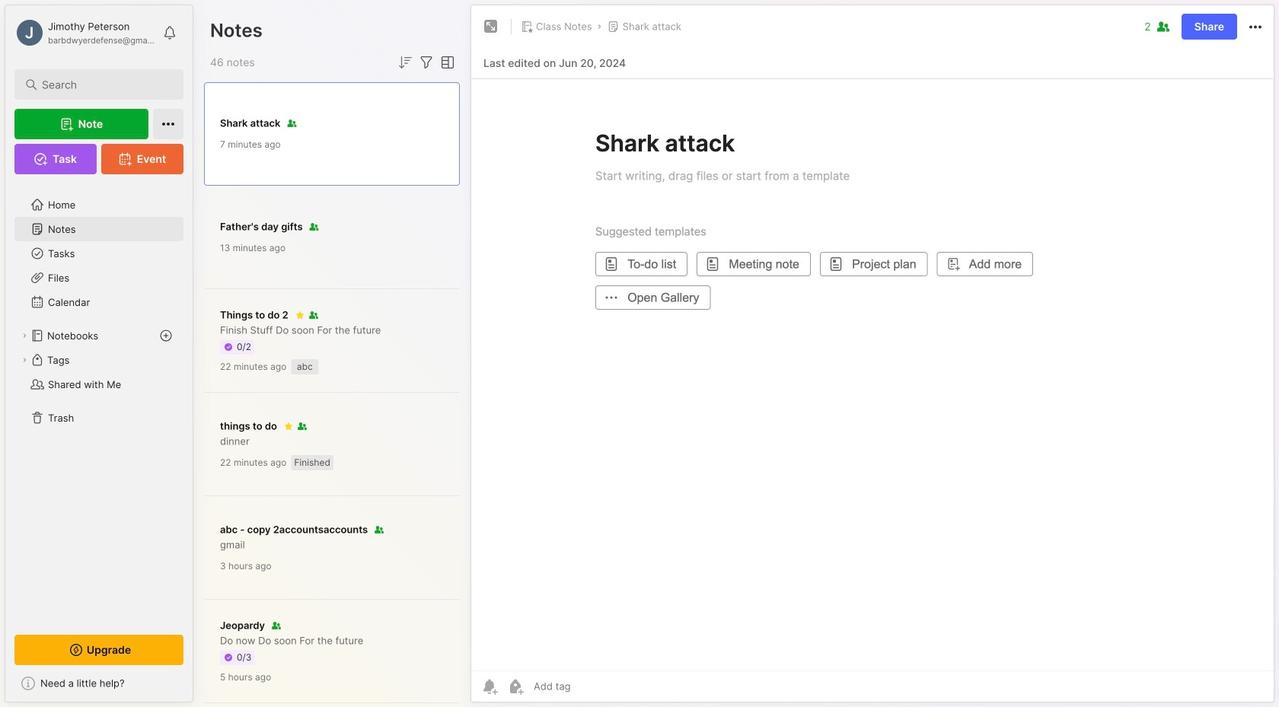 Task type: vqa. For each thing, say whether or not it's contained in the screenshot.
The The
no



Task type: locate. For each thing, give the bounding box(es) containing it.
Add filters field
[[417, 53, 436, 72]]

Note Editor text field
[[471, 78, 1274, 671]]

add a reminder image
[[481, 678, 499, 696]]

more actions image
[[1247, 18, 1265, 36]]

none search field inside main "element"
[[42, 75, 163, 94]]

Search text field
[[42, 78, 163, 92]]

None search field
[[42, 75, 163, 94]]

main element
[[0, 0, 198, 707]]

NEED A LITTLE HELP? field
[[5, 672, 193, 696]]

add tag image
[[506, 678, 525, 696]]

More actions field
[[1247, 17, 1265, 36]]

Sort options field
[[396, 53, 414, 72]]

add filters image
[[417, 53, 436, 72]]

View options field
[[436, 53, 457, 72]]



Task type: describe. For each thing, give the bounding box(es) containing it.
Add tag field
[[532, 680, 647, 693]]

expand tags image
[[20, 356, 29, 365]]

Account field
[[14, 18, 155, 48]]

expand notebooks image
[[20, 331, 29, 340]]

expand note image
[[482, 18, 500, 36]]

note window element
[[471, 5, 1275, 707]]

click to collapse image
[[187, 677, 198, 695]]



